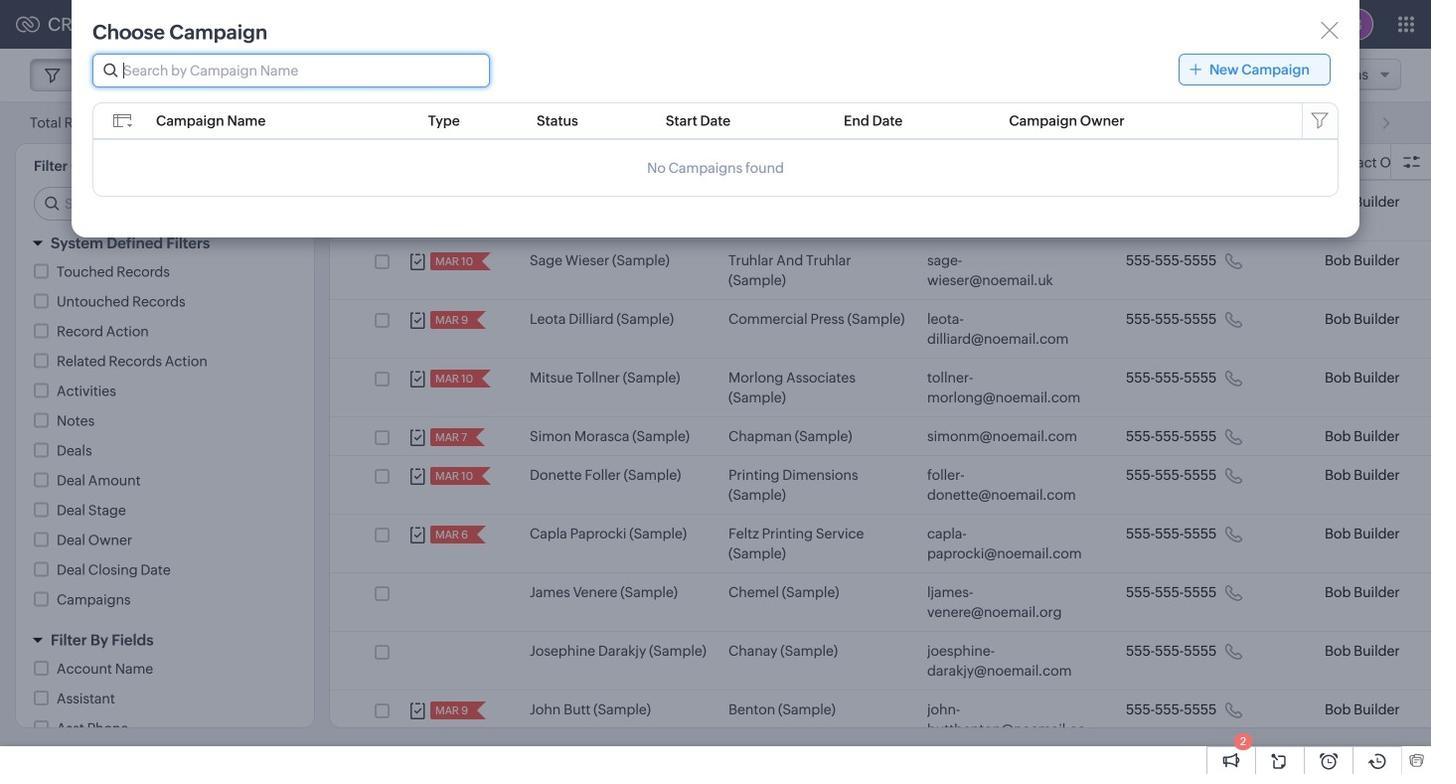 Task type: locate. For each thing, give the bounding box(es) containing it.
calendar image
[[1221, 16, 1238, 32]]

search element
[[1168, 0, 1209, 49]]

row group
[[330, 183, 1431, 769]]

navigation
[[1333, 108, 1402, 137]]



Task type: vqa. For each thing, say whether or not it's contained in the screenshot.
bottommost Action
no



Task type: describe. For each thing, give the bounding box(es) containing it.
Search text field
[[35, 188, 298, 220]]

profile element
[[1330, 0, 1386, 48]]

profile image
[[1342, 8, 1374, 40]]

Search by Campaign Name text field
[[93, 55, 489, 86]]

search image
[[1180, 16, 1197, 33]]

logo image
[[16, 16, 40, 32]]



